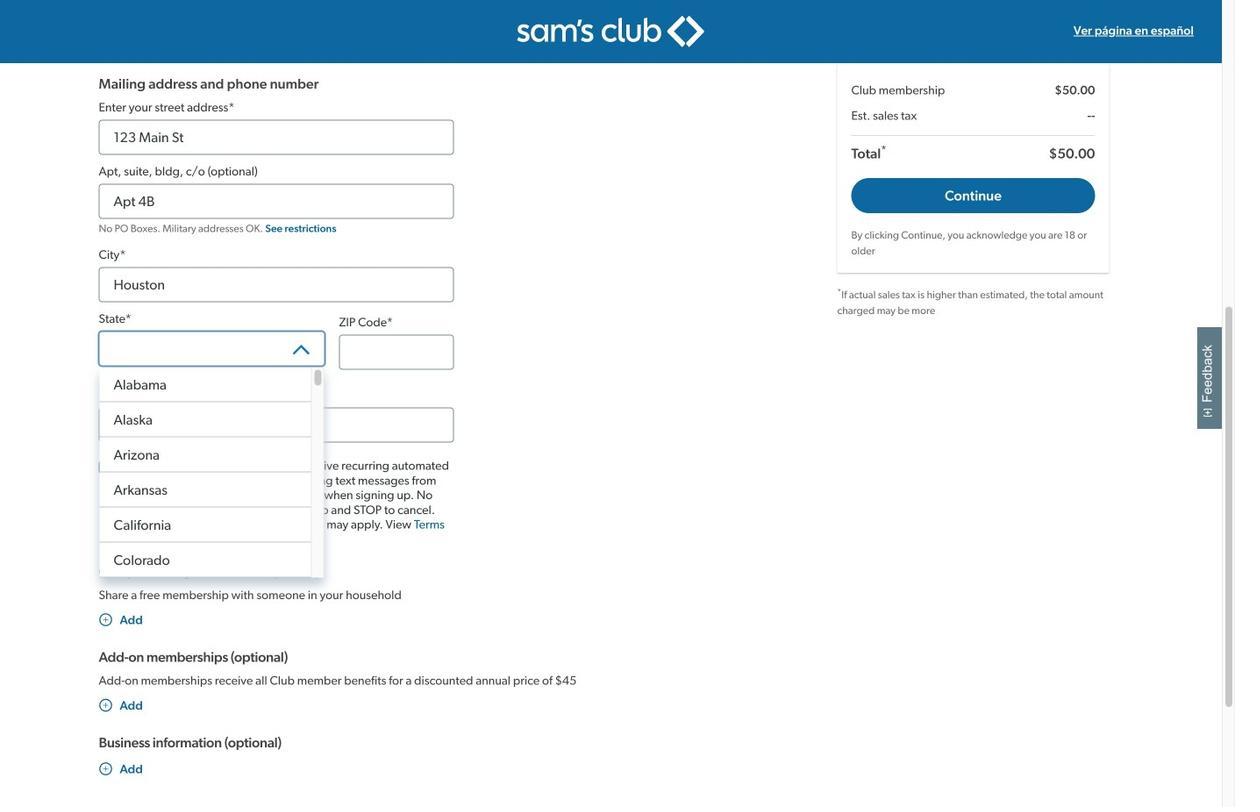 Task type: locate. For each thing, give the bounding box(es) containing it.
None text field
[[99, 120, 454, 155], [99, 267, 454, 302], [99, 120, 454, 155], [99, 267, 454, 302]]

cart items element
[[852, 77, 1096, 125]]

State undefined, there are 60 options field
[[99, 331, 325, 578]]

Apt, suite, bldg, c/o (optional). No PO Boxes. Military addresses OK. text field
[[99, 184, 454, 219]]

arkansas option
[[100, 473, 311, 508]]

None telephone field
[[99, 408, 454, 443]]

None number field
[[339, 335, 454, 370]]

colorado option
[[100, 543, 311, 578]]



Task type: vqa. For each thing, say whether or not it's contained in the screenshot.
show membership benefits "image"
no



Task type: describe. For each thing, give the bounding box(es) containing it.
select option list box
[[100, 367, 324, 578]]

alaska option
[[100, 402, 311, 437]]

you shopping cart region
[[838, 63, 1110, 273]]

arizona option
[[100, 437, 311, 473]]

alabama option
[[100, 367, 311, 402]]

california option
[[100, 508, 311, 543]]



